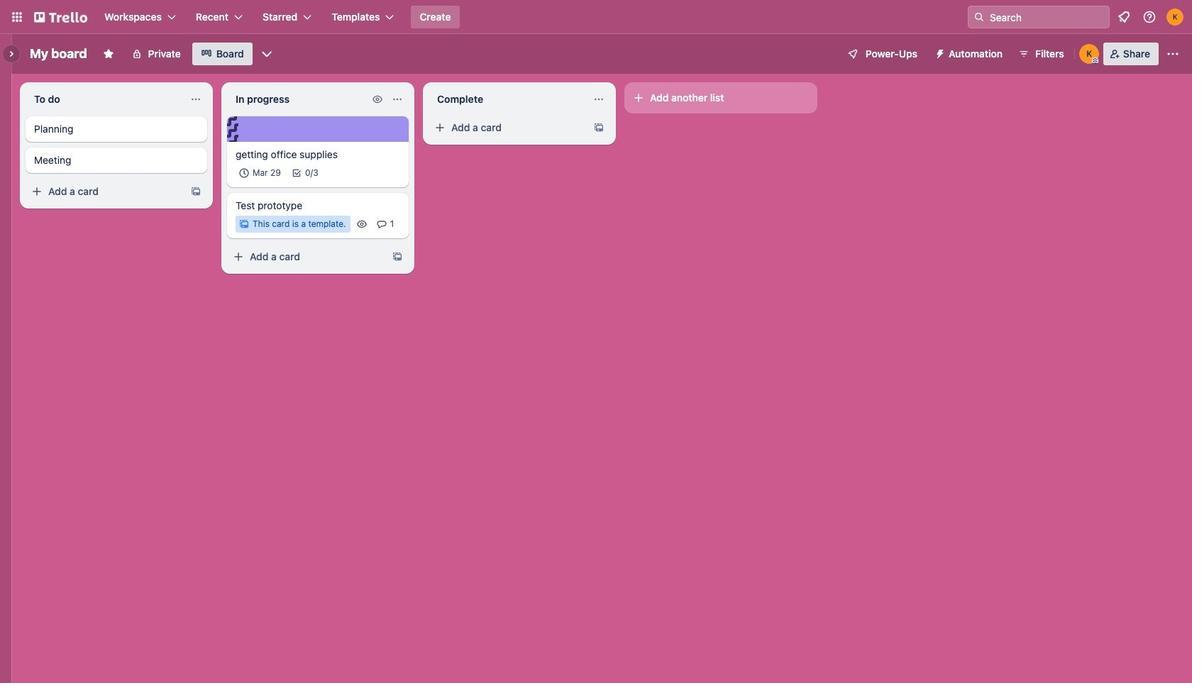 Task type: locate. For each thing, give the bounding box(es) containing it.
Search field
[[986, 6, 1110, 28]]

1 vertical spatial create from template… image
[[392, 251, 403, 263]]

kendallparks02 (kendallparks02) image
[[1167, 9, 1184, 26]]

sm image
[[929, 43, 949, 62]]

kendallparks02 (kendallparks02) image
[[1080, 44, 1100, 64]]

back to home image
[[34, 6, 87, 28]]

0 horizontal spatial create from template… image
[[190, 186, 202, 197]]

0 notifications image
[[1116, 9, 1133, 26]]

None text field
[[26, 88, 185, 111], [429, 88, 588, 111], [26, 88, 185, 111], [429, 88, 588, 111]]

show menu image
[[1167, 47, 1181, 61]]

open information menu image
[[1143, 10, 1157, 24]]

0 vertical spatial create from template… image
[[190, 186, 202, 197]]

primary element
[[0, 0, 1193, 34]]

Board name text field
[[23, 43, 94, 65]]

None text field
[[227, 88, 369, 111]]

None checkbox
[[236, 165, 285, 182]]

create from template… image
[[190, 186, 202, 197], [392, 251, 403, 263]]



Task type: describe. For each thing, give the bounding box(es) containing it.
create from template… image
[[594, 122, 605, 133]]

customize views image
[[260, 47, 274, 61]]

search image
[[974, 11, 986, 23]]

star or unstar board image
[[103, 48, 114, 60]]

this member is an admin of this board. image
[[1093, 58, 1099, 64]]

1 horizontal spatial create from template… image
[[392, 251, 403, 263]]



Task type: vqa. For each thing, say whether or not it's contained in the screenshot.
the comes at left
no



